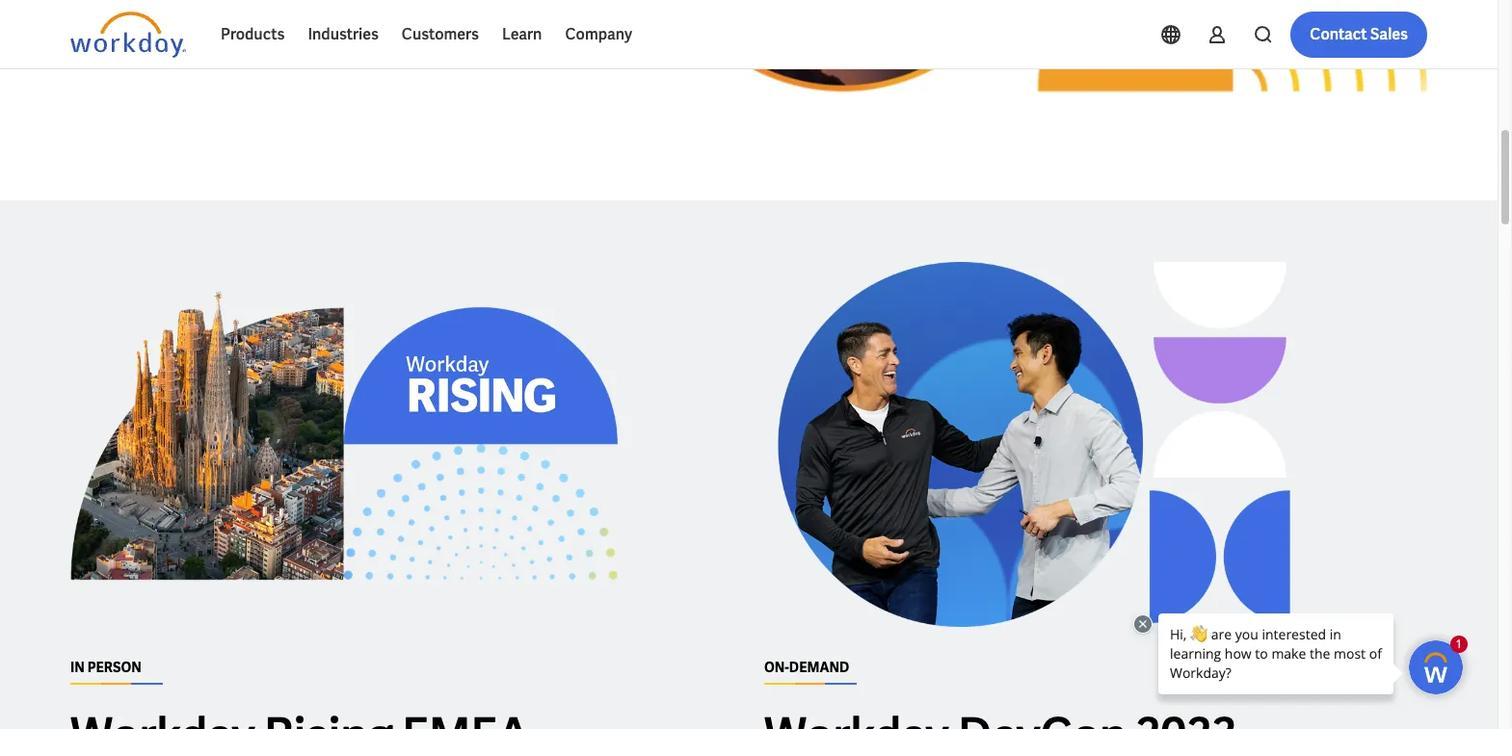 Task type: locate. For each thing, give the bounding box(es) containing it.
go to the homepage image
[[70, 12, 186, 58]]

demand
[[790, 659, 850, 676]]

on-demand
[[765, 659, 850, 676]]

sales
[[1371, 24, 1409, 44]]

contact
[[1311, 24, 1368, 44]]

industries button
[[296, 12, 390, 58]]

person
[[87, 659, 142, 676]]

on-
[[765, 659, 790, 676]]

contact sales link
[[1291, 12, 1428, 58]]

products button
[[209, 12, 296, 58]]

customers button
[[390, 12, 491, 58]]

company button
[[554, 12, 644, 58]]

customers
[[402, 24, 479, 44]]



Task type: vqa. For each thing, say whether or not it's contained in the screenshot.
the Customers
yes



Task type: describe. For each thing, give the bounding box(es) containing it.
carl eschenbach and attendee at workday devcon image
[[765, 262, 1312, 627]]

products
[[221, 24, 285, 44]]

learn
[[502, 24, 542, 44]]

aerial shot of barcelona, spain. image
[[70, 262, 618, 627]]

in
[[70, 659, 85, 676]]

industries
[[308, 24, 379, 44]]

learn button
[[491, 12, 554, 58]]

contact sales
[[1311, 24, 1409, 44]]

golden gate bridge in san francisco. image
[[649, 0, 1428, 139]]

company
[[565, 24, 633, 44]]

in person
[[70, 659, 142, 676]]



